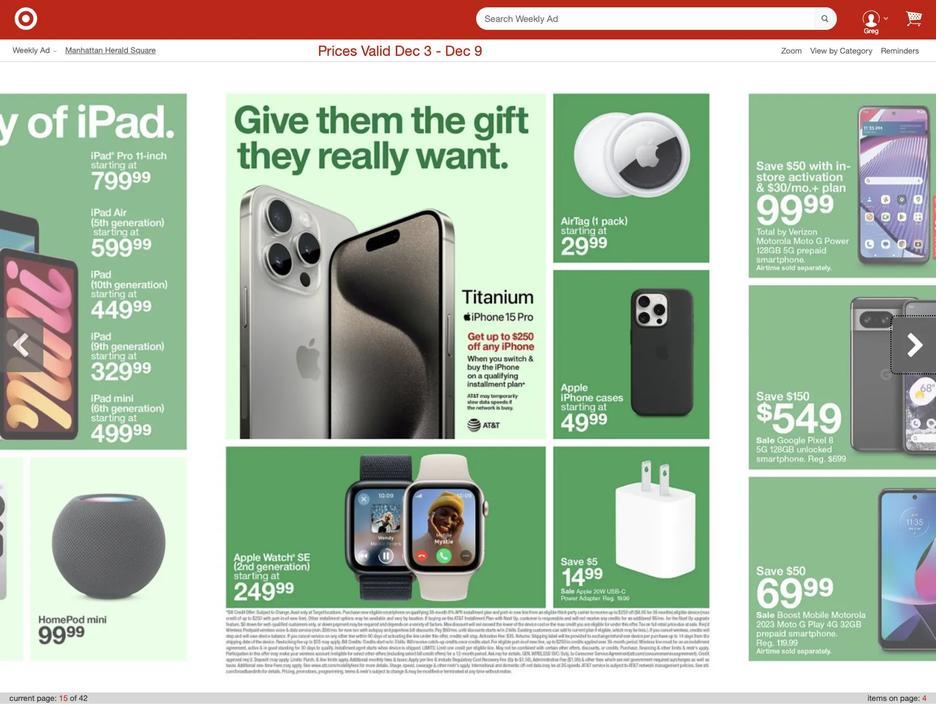 Task type: vqa. For each thing, say whether or not it's contained in the screenshot.
page 34 image
no



Task type: describe. For each thing, give the bounding box(es) containing it.
view
[[811, 45, 828, 55]]

square
[[131, 45, 156, 55]]

view your cart on target.com image
[[906, 10, 923, 26]]

weekly ad
[[13, 45, 50, 55]]

greg
[[865, 27, 879, 35]]

15
[[59, 693, 68, 703]]

of
[[70, 693, 77, 703]]

9
[[475, 42, 483, 59]]

page 16 image
[[730, 74, 937, 681]]

view by category link
[[811, 45, 882, 55]]

weekly
[[13, 45, 38, 55]]

items on page: 4
[[868, 693, 927, 703]]

valid
[[361, 42, 391, 59]]

zoom-in element
[[782, 45, 803, 55]]

current
[[9, 693, 35, 703]]

zoom
[[782, 45, 803, 55]]

-
[[436, 42, 442, 59]]

herald
[[105, 45, 128, 55]]

zoom link
[[782, 45, 811, 56]]

go to target.com image
[[15, 7, 37, 30]]

current page: 15 of 42
[[9, 693, 88, 703]]

on
[[890, 693, 899, 703]]



Task type: locate. For each thing, give the bounding box(es) containing it.
42
[[79, 693, 88, 703]]

items
[[868, 693, 888, 703]]

2 page: from the left
[[901, 693, 921, 703]]

2 dec from the left
[[445, 42, 471, 59]]

page: left 4
[[901, 693, 921, 703]]

view by category
[[811, 45, 873, 55]]

reminders link
[[882, 45, 928, 56]]

greg link
[[854, 0, 889, 36]]

3
[[424, 42, 432, 59]]

1 horizontal spatial dec
[[445, 42, 471, 59]]

Search Weekly Ad search field
[[477, 7, 838, 31]]

0 horizontal spatial dec
[[395, 42, 420, 59]]

dec right -
[[445, 42, 471, 59]]

category
[[841, 45, 873, 55]]

prices valid dec 3 - dec 9
[[318, 42, 483, 59]]

dec left 3
[[395, 42, 420, 59]]

page 14 image
[[0, 74, 207, 681]]

weekly ad link
[[13, 45, 65, 56]]

page: left 15
[[37, 693, 57, 703]]

by
[[830, 45, 838, 55]]

reminders
[[882, 45, 920, 55]]

page:
[[37, 693, 57, 703], [901, 693, 921, 703]]

manhattan herald square
[[65, 45, 156, 55]]

ad
[[40, 45, 50, 55]]

dec
[[395, 42, 420, 59], [445, 42, 471, 59]]

1 page: from the left
[[37, 693, 57, 703]]

prices
[[318, 42, 357, 59]]

manhattan herald square link
[[65, 45, 164, 56]]

1 dec from the left
[[395, 42, 420, 59]]

0 horizontal spatial page:
[[37, 693, 57, 703]]

1 horizontal spatial page:
[[901, 693, 921, 703]]

form
[[477, 7, 838, 31]]

page 15 image
[[207, 74, 730, 681]]

manhattan
[[65, 45, 103, 55]]

4
[[923, 693, 927, 703]]



